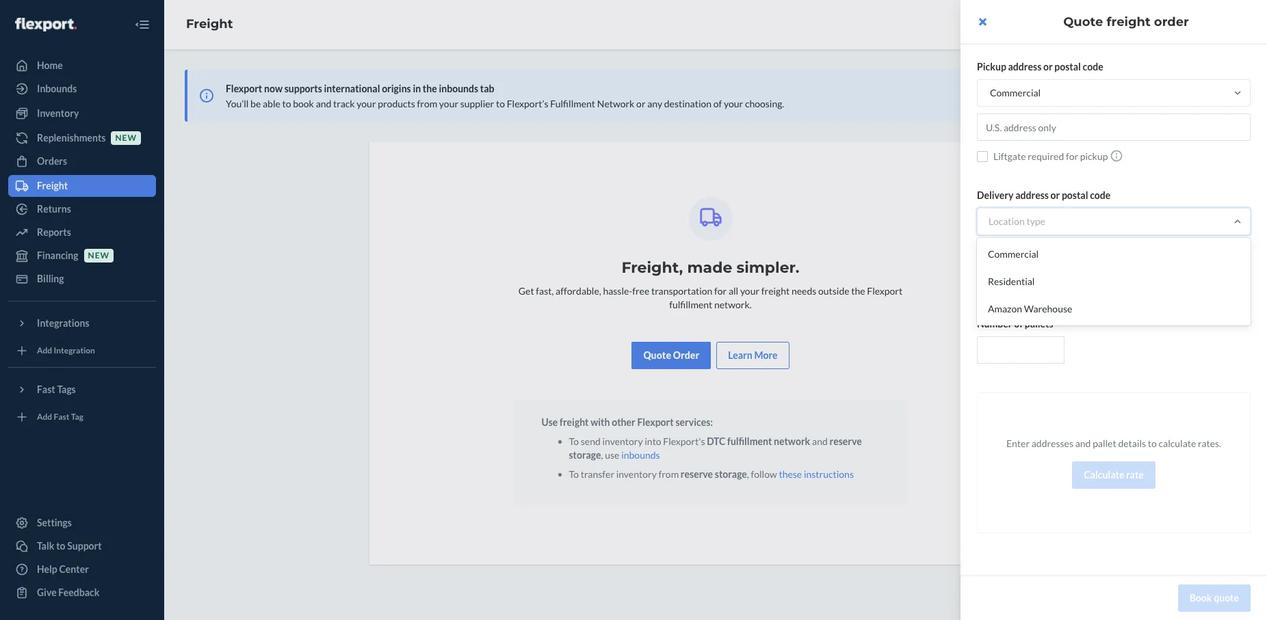 Task type: vqa. For each thing, say whether or not it's contained in the screenshot.
Settings "button"
no



Task type: locate. For each thing, give the bounding box(es) containing it.
calculate rate button
[[1072, 462, 1156, 489]]

help center button
[[1231, 275, 1257, 345]]

0 vertical spatial for
[[1066, 151, 1078, 162]]

postal for delivery address or postal code
[[1062, 190, 1088, 201]]

or right pickup
[[1043, 61, 1053, 73]]

commercial up residential
[[988, 248, 1039, 260]]

for for pickup
[[1066, 151, 1078, 162]]

commercial down pickup
[[990, 87, 1041, 99]]

required
[[1028, 151, 1064, 162], [1028, 279, 1064, 291]]

0 vertical spatial liftgate
[[994, 151, 1026, 162]]

number of pallets
[[977, 318, 1054, 330]]

enter
[[1006, 438, 1030, 450]]

2 for from the top
[[1066, 279, 1078, 291]]

address for delivery
[[1016, 190, 1049, 201]]

1 vertical spatial code
[[1090, 190, 1111, 201]]

address up 'type' at the top
[[1016, 190, 1049, 201]]

rate
[[1126, 469, 1144, 481]]

liftgate for liftgate required for pickup
[[994, 151, 1026, 162]]

liftgate for liftgate required for delivery
[[994, 279, 1026, 291]]

1 vertical spatial for
[[1066, 279, 1078, 291]]

0 vertical spatial address
[[1008, 61, 1042, 73]]

1 vertical spatial or
[[1051, 190, 1060, 201]]

liftgate required for pickup
[[994, 151, 1108, 162]]

commercial
[[990, 87, 1041, 99], [988, 248, 1039, 260]]

2 required from the top
[[1028, 279, 1064, 291]]

U.S. address only text field
[[977, 242, 1251, 270]]

code down quote
[[1083, 61, 1104, 73]]

type
[[1027, 216, 1046, 227]]

code down the pickup
[[1090, 190, 1111, 201]]

calculate
[[1159, 438, 1196, 450]]

center
[[1237, 285, 1250, 313]]

address right pickup
[[1008, 61, 1042, 73]]

U.S. address only text field
[[977, 114, 1251, 141]]

None checkbox
[[977, 151, 988, 162], [977, 280, 988, 290], [977, 151, 988, 162], [977, 280, 988, 290]]

1 vertical spatial liftgate
[[994, 279, 1026, 291]]

0 vertical spatial required
[[1028, 151, 1064, 162]]

2 liftgate from the top
[[994, 279, 1026, 291]]

1 liftgate from the top
[[994, 151, 1026, 162]]

delivery
[[1080, 279, 1114, 291]]

book quote
[[1190, 593, 1239, 604]]

code
[[1083, 61, 1104, 73], [1090, 190, 1111, 201]]

or
[[1043, 61, 1053, 73], [1051, 190, 1060, 201]]

address
[[1008, 61, 1042, 73], [1016, 190, 1049, 201]]

postal
[[1055, 61, 1081, 73], [1062, 190, 1088, 201]]

None number field
[[977, 337, 1065, 364]]

1 vertical spatial postal
[[1062, 190, 1088, 201]]

warehouse
[[1024, 303, 1072, 315]]

for
[[1066, 151, 1078, 162], [1066, 279, 1078, 291]]

freight
[[1107, 14, 1151, 29]]

location
[[989, 216, 1025, 227]]

1 required from the top
[[1028, 151, 1064, 162]]

postal down quote
[[1055, 61, 1081, 73]]

quote
[[1214, 593, 1239, 604]]

liftgate up "delivery"
[[994, 151, 1026, 162]]

1 vertical spatial required
[[1028, 279, 1064, 291]]

1 vertical spatial address
[[1016, 190, 1049, 201]]

location type
[[989, 216, 1046, 227]]

liftgate
[[994, 151, 1026, 162], [994, 279, 1026, 291]]

required up the warehouse
[[1028, 279, 1064, 291]]

code for pickup address or postal code
[[1083, 61, 1104, 73]]

0 vertical spatial postal
[[1055, 61, 1081, 73]]

of
[[1014, 318, 1023, 330]]

or down liftgate required for pickup
[[1051, 190, 1060, 201]]

or for delivery
[[1051, 190, 1060, 201]]

0 vertical spatial code
[[1083, 61, 1104, 73]]

for left delivery
[[1066, 279, 1078, 291]]

1 for from the top
[[1066, 151, 1078, 162]]

and
[[1075, 438, 1091, 450]]

for left the pickup
[[1066, 151, 1078, 162]]

postal down the pickup
[[1062, 190, 1088, 201]]

liftgate up amazon
[[994, 279, 1026, 291]]

required up delivery address or postal code
[[1028, 151, 1064, 162]]

required for delivery
[[1028, 279, 1064, 291]]

0 vertical spatial or
[[1043, 61, 1053, 73]]

pallets
[[1025, 318, 1054, 330]]

quote
[[1063, 14, 1103, 29]]



Task type: describe. For each thing, give the bounding box(es) containing it.
code for delivery address or postal code
[[1090, 190, 1111, 201]]

for for delivery
[[1066, 279, 1078, 291]]

details
[[1118, 438, 1146, 450]]

to
[[1148, 438, 1157, 450]]

calculate
[[1084, 469, 1125, 481]]

quote freight order
[[1063, 14, 1189, 29]]

postal for pickup address or postal code
[[1055, 61, 1081, 73]]

addresses
[[1032, 438, 1074, 450]]

amazon
[[988, 303, 1022, 315]]

0 vertical spatial commercial
[[990, 87, 1041, 99]]

calculate rate
[[1084, 469, 1144, 481]]

delivery
[[977, 190, 1014, 201]]

1 vertical spatial commercial
[[988, 248, 1039, 260]]

rates.
[[1198, 438, 1221, 450]]

help center
[[1237, 285, 1250, 335]]

delivery address or postal code
[[977, 190, 1111, 201]]

enter addresses and pallet details to calculate rates.
[[1006, 438, 1221, 450]]

order
[[1154, 14, 1189, 29]]

pallet
[[1093, 438, 1117, 450]]

pickup address or postal code
[[977, 61, 1104, 73]]

amazon warehouse
[[988, 303, 1072, 315]]

book quote button
[[1178, 585, 1251, 612]]

pickup
[[977, 61, 1006, 73]]

help
[[1237, 316, 1250, 335]]

liftgate required for delivery
[[994, 279, 1114, 291]]

number
[[977, 318, 1012, 330]]

or for pickup
[[1043, 61, 1053, 73]]

residential
[[988, 276, 1035, 287]]

pickup
[[1080, 151, 1108, 162]]

close image
[[979, 16, 986, 27]]

required for pickup
[[1028, 151, 1064, 162]]

book
[[1190, 593, 1212, 604]]

address for pickup
[[1008, 61, 1042, 73]]



